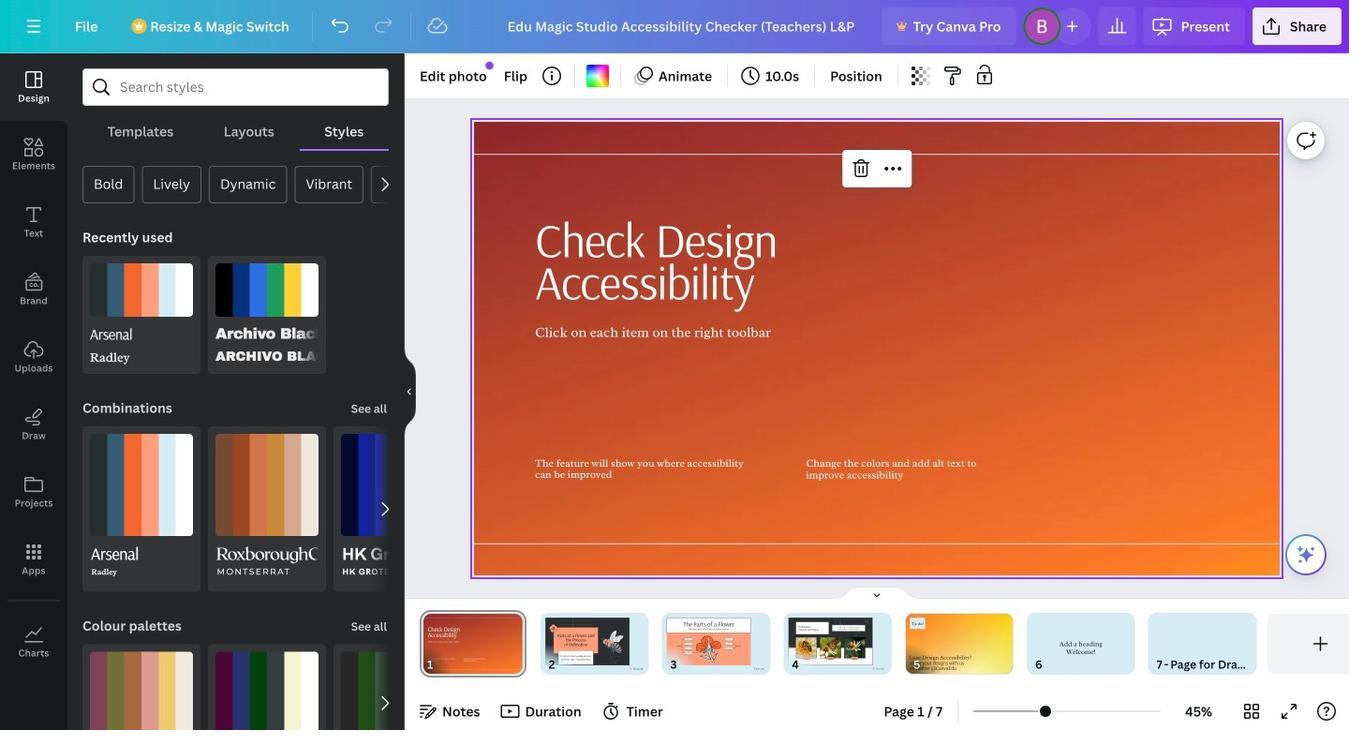 Task type: locate. For each thing, give the bounding box(es) containing it.
1 pink rectangle image from the left
[[545, 618, 630, 665]]

0 horizontal spatial pink rectangle image
[[545, 618, 630, 665]]

1 horizontal spatial apply style image
[[216, 652, 319, 730]]

2 horizontal spatial pink rectangle image
[[789, 618, 873, 665]]

0 horizontal spatial apply style image
[[90, 652, 193, 730]]

apply style image
[[90, 652, 193, 730], [216, 652, 319, 730], [341, 652, 444, 730]]

Page title text field
[[441, 655, 449, 674]]

1 horizontal spatial pink rectangle image
[[667, 618, 751, 665]]

2 horizontal spatial apply style image
[[341, 652, 444, 730]]

page 1 image
[[420, 614, 526, 674]]

Design title text field
[[493, 7, 875, 45]]

pink rectangle image
[[545, 618, 630, 665], [667, 618, 751, 665], [789, 618, 873, 665]]

hide image
[[404, 347, 416, 437]]

3 apply style image from the left
[[341, 652, 444, 730]]

2 pink rectangle image from the left
[[667, 618, 751, 665]]



Task type: describe. For each thing, give the bounding box(es) containing it.
main menu bar
[[0, 0, 1350, 53]]

side panel tab list
[[0, 53, 67, 676]]

3 pink rectangle image from the left
[[789, 618, 873, 665]]

no colour image
[[587, 65, 609, 87]]

2 apply style image from the left
[[216, 652, 319, 730]]

1 apply style image from the left
[[90, 652, 193, 730]]

Zoom button
[[1169, 696, 1230, 726]]

Search styles search field
[[120, 69, 351, 105]]

hide pages image
[[832, 586, 922, 601]]

canva assistant image
[[1295, 544, 1318, 566]]



Task type: vqa. For each thing, say whether or not it's contained in the screenshot.
Design title text box
yes



